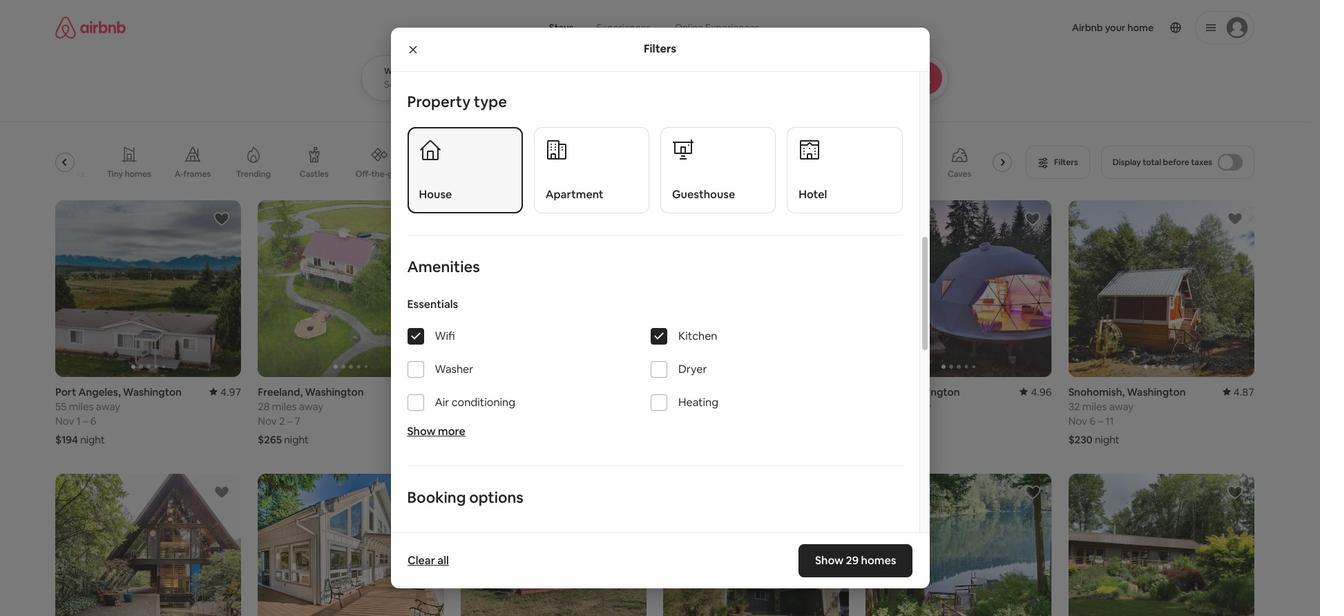 Task type: describe. For each thing, give the bounding box(es) containing it.
what can we help you find? tab list
[[538, 14, 662, 41]]

instant book
[[407, 531, 471, 545]]

2 5.0 from the left
[[632, 385, 647, 399]]

off-
[[356, 168, 371, 179]]

– for 13 miles away
[[490, 414, 495, 428]]

$265
[[258, 433, 282, 446]]

4.97 out of 5 average rating image
[[209, 385, 241, 398]]

before
[[1163, 157, 1189, 168]]

domes
[[642, 169, 670, 180]]

– inside hoodsport, washington 43 miles away nov 1 – 6
[[691, 414, 696, 428]]

4.87
[[1234, 385, 1254, 399]]

Where field
[[384, 78, 565, 90]]

miles for 32 miles away
[[1082, 400, 1107, 413]]

experiences inside button
[[596, 21, 651, 34]]

hotel
[[799, 187, 827, 202]]

woodinville,
[[461, 385, 520, 399]]

night for $230
[[1095, 433, 1120, 446]]

grid
[[388, 168, 403, 179]]

28
[[258, 400, 270, 413]]

away for 34 miles away
[[907, 400, 931, 413]]

$194
[[55, 433, 78, 446]]

freeland, washington 28 miles away nov 2 – 7 $265 night
[[258, 385, 364, 446]]

type
[[474, 92, 507, 111]]

55
[[55, 400, 67, 413]]

heating
[[678, 395, 719, 410]]

air conditioning
[[435, 395, 515, 410]]

total
[[1143, 157, 1161, 168]]

32
[[1068, 400, 1080, 413]]

clear all button
[[400, 547, 455, 575]]

$230
[[1068, 433, 1093, 446]]

instant
[[407, 531, 442, 545]]

group containing national parks
[[29, 135, 1018, 189]]

house
[[419, 187, 452, 202]]

homes inside the filters dialog
[[861, 553, 896, 568]]

guesthouse
[[672, 187, 735, 202]]

2
[[279, 414, 285, 428]]

add to wishlist: enumclaw, washington image
[[1024, 484, 1041, 501]]

6 inside hoodsport, washington 43 miles away nov 1 – 6
[[698, 414, 704, 428]]

away inside hoodsport, washington 43 miles away nov 1 – 6
[[704, 400, 729, 413]]

where
[[384, 66, 410, 77]]

frames
[[183, 169, 211, 180]]

add to wishlist: sultan, washington image
[[1024, 211, 1041, 227]]

add to wishlist: snohomish, washington image
[[1227, 211, 1243, 227]]

wifi
[[435, 329, 455, 343]]

freeland,
[[258, 385, 303, 398]]

miles inside port angeles, washington 55 miles away nov 1 – 6 $194 night
[[69, 400, 94, 413]]

hoodsport,
[[663, 385, 719, 398]]

experiences button
[[585, 14, 662, 41]]

nov for nov 3 – 8
[[461, 414, 479, 428]]

show more
[[407, 424, 465, 439]]

property type
[[407, 92, 507, 111]]

show for show more
[[407, 424, 436, 439]]

sultan, washington 34 miles away dec 25 – 30
[[866, 385, 960, 428]]

hotel button
[[787, 127, 903, 214]]

clear all
[[407, 553, 449, 568]]

property
[[407, 92, 471, 111]]

port angeles, washington 55 miles away nov 1 – 6 $194 night
[[55, 385, 182, 446]]

a-
[[174, 169, 183, 180]]

port
[[55, 385, 76, 398]]

5.0 out of 5 average rating image
[[418, 385, 444, 398]]

4.97
[[220, 385, 241, 398]]

profile element
[[793, 0, 1254, 55]]

add to wishlist: hoodsport, washington image
[[822, 211, 838, 227]]

display total before taxes button
[[1101, 146, 1254, 179]]

display
[[1113, 157, 1141, 168]]

6 inside 'snohomish, washington 32 miles away nov 6 – 11 $230 night'
[[1090, 414, 1096, 428]]

house button
[[407, 127, 523, 214]]

snohomish, washington 32 miles away nov 6 – 11 $230 night
[[1068, 385, 1186, 446]]

add to wishlist: brinnon, washington image
[[416, 484, 433, 501]]

castles
[[300, 169, 329, 180]]

4.87 out of 5 average rating image
[[1223, 385, 1254, 399]]

tiny homes
[[107, 169, 151, 180]]

trending
[[236, 169, 271, 180]]

34
[[866, 400, 878, 413]]

booking options
[[407, 488, 524, 507]]

display total before taxes
[[1113, 157, 1212, 168]]

national
[[29, 168, 61, 179]]

show 29 homes link
[[799, 544, 913, 578]]

caves
[[948, 169, 971, 180]]

online experiences link
[[662, 14, 772, 41]]

homes inside group
[[125, 169, 151, 180]]

stays button
[[538, 14, 585, 41]]

add to wishlist: seattle, washington image
[[214, 484, 230, 501]]



Task type: vqa. For each thing, say whether or not it's contained in the screenshot.
be
no



Task type: locate. For each thing, give the bounding box(es) containing it.
1 horizontal spatial 1
[[684, 414, 689, 428]]

tiny
[[107, 169, 123, 180]]

new
[[768, 169, 786, 180]]

show left 29
[[815, 553, 844, 568]]

dryer
[[678, 362, 707, 377]]

miles for 13 miles away
[[473, 400, 498, 413]]

2 horizontal spatial night
[[1095, 433, 1120, 446]]

miles inside 'snohomish, washington 32 miles away nov 6 – 11 $230 night'
[[1082, 400, 1107, 413]]

angeles,
[[78, 385, 121, 398]]

night inside 'snohomish, washington 32 miles away nov 6 – 11 $230 night'
[[1095, 433, 1120, 446]]

homes right 29
[[861, 553, 896, 568]]

1 horizontal spatial 5.0
[[632, 385, 647, 399]]

night
[[80, 433, 105, 446], [284, 433, 309, 446], [1095, 433, 1120, 446]]

3 washington from the left
[[722, 385, 780, 398]]

5 washington from the left
[[522, 385, 581, 399]]

experiences up filters
[[596, 21, 651, 34]]

$285
[[461, 433, 484, 446]]

miles inside sultan, washington 34 miles away dec 25 – 30
[[880, 400, 905, 413]]

2 miles from the left
[[272, 400, 297, 413]]

washington for 28 miles away
[[305, 385, 364, 398]]

washington up 30
[[901, 385, 960, 398]]

nov left 3
[[461, 414, 479, 428]]

6 down 'angeles,'
[[90, 414, 96, 428]]

1 1 from the left
[[76, 414, 81, 428]]

washington inside hoodsport, washington 43 miles away nov 1 – 6
[[722, 385, 780, 398]]

away down 'angeles,'
[[96, 400, 120, 413]]

off-the-grid
[[356, 168, 403, 179]]

5 – from the left
[[490, 414, 495, 428]]

away down hoodsport,
[[704, 400, 729, 413]]

night down 7 on the left of page
[[284, 433, 309, 446]]

1 away from the left
[[96, 400, 120, 413]]

2 experiences from the left
[[705, 21, 760, 34]]

1 nov from the left
[[55, 414, 74, 428]]

countryside
[[505, 169, 553, 180]]

washington right 'angeles,'
[[123, 385, 182, 398]]

nov down 32
[[1068, 414, 1087, 428]]

washington right woodinville,
[[522, 385, 581, 399]]

washington for 13 miles away
[[522, 385, 581, 399]]

night inside freeland, washington 28 miles away nov 2 – 7 $265 night
[[284, 433, 309, 446]]

a-frames
[[174, 169, 211, 180]]

away up 11
[[1109, 400, 1134, 413]]

miles up 25
[[880, 400, 905, 413]]

add to wishlist: port angeles, washington image
[[214, 211, 230, 227]]

3 night from the left
[[1095, 433, 1120, 446]]

dec
[[866, 414, 885, 428]]

2 1 from the left
[[684, 414, 689, 428]]

lakefront
[[880, 169, 918, 180]]

3 miles from the left
[[677, 400, 702, 413]]

– inside 'snohomish, washington 32 miles away nov 6 – 11 $230 night'
[[1098, 414, 1103, 428]]

1 horizontal spatial 6
[[698, 414, 704, 428]]

1 inside hoodsport, washington 43 miles away nov 1 – 6
[[684, 414, 689, 428]]

43
[[663, 400, 675, 413]]

washington inside freeland, washington 28 miles away nov 2 – 7 $265 night
[[305, 385, 364, 398]]

5.0 down washer
[[429, 385, 444, 398]]

– down heating
[[691, 414, 696, 428]]

1 horizontal spatial homes
[[861, 553, 896, 568]]

3
[[482, 414, 487, 428]]

book
[[445, 531, 471, 545]]

1 5.0 from the left
[[429, 385, 444, 398]]

away for 28 miles away
[[299, 400, 323, 413]]

miles
[[69, 400, 94, 413], [272, 400, 297, 413], [677, 400, 702, 413], [880, 400, 905, 413], [473, 400, 498, 413], [1082, 400, 1107, 413]]

away
[[96, 400, 120, 413], [299, 400, 323, 413], [704, 400, 729, 413], [907, 400, 931, 413], [500, 400, 524, 413], [1109, 400, 1134, 413]]

washington
[[123, 385, 182, 398], [305, 385, 364, 398], [722, 385, 780, 398], [901, 385, 960, 398], [522, 385, 581, 399], [1127, 385, 1186, 399]]

2 nov from the left
[[258, 414, 277, 428]]

miles for 34 miles away
[[880, 400, 905, 413]]

–
[[83, 414, 88, 428], [287, 414, 292, 428], [691, 414, 696, 428], [901, 414, 906, 428], [490, 414, 495, 428], [1098, 414, 1103, 428]]

4 – from the left
[[901, 414, 906, 428]]

add to wishlist: woodinville, washington image
[[619, 211, 636, 227]]

night inside port angeles, washington 55 miles away nov 1 – 6 $194 night
[[80, 433, 105, 446]]

– inside sultan, washington 34 miles away dec 25 – 30
[[901, 414, 906, 428]]

3 away from the left
[[704, 400, 729, 413]]

woodinville, washington 13 miles away nov 3 – 8 $285
[[461, 385, 581, 446]]

none search field containing stays
[[361, 0, 986, 101]]

0 horizontal spatial 5.0
[[429, 385, 444, 398]]

6 away from the left
[[1109, 400, 1134, 413]]

– inside woodinville, washington 13 miles away nov 3 – 8 $285
[[490, 414, 495, 428]]

3 nov from the left
[[663, 414, 682, 428]]

show left more at the bottom of the page
[[407, 424, 436, 439]]

the-
[[371, 168, 388, 179]]

3 6 from the left
[[1090, 414, 1096, 428]]

air
[[435, 395, 449, 410]]

0 vertical spatial show
[[407, 424, 436, 439]]

booking
[[407, 488, 466, 507]]

4 away from the left
[[907, 400, 931, 413]]

4 miles from the left
[[880, 400, 905, 413]]

away for 13 miles away
[[500, 400, 524, 413]]

nov inside hoodsport, washington 43 miles away nov 1 – 6
[[663, 414, 682, 428]]

washington right heating
[[722, 385, 780, 398]]

0 horizontal spatial night
[[80, 433, 105, 446]]

– inside port angeles, washington 55 miles away nov 1 – 6 $194 night
[[83, 414, 88, 428]]

6 – from the left
[[1098, 414, 1103, 428]]

add to wishlist: quilcene, washington image
[[1227, 484, 1243, 501]]

1 horizontal spatial experiences
[[705, 21, 760, 34]]

washington right snohomish,
[[1127, 385, 1186, 399]]

away up "8"
[[500, 400, 524, 413]]

washington inside woodinville, washington 13 miles away nov 3 – 8 $285
[[522, 385, 581, 399]]

miles inside hoodsport, washington 43 miles away nov 1 – 6
[[677, 400, 702, 413]]

washington for 34 miles away
[[901, 385, 960, 398]]

miles down hoodsport,
[[677, 400, 702, 413]]

– inside freeland, washington 28 miles away nov 2 – 7 $265 night
[[287, 414, 292, 428]]

2 washington from the left
[[305, 385, 364, 398]]

kitchen
[[678, 329, 717, 343]]

0 horizontal spatial show
[[407, 424, 436, 439]]

show more button
[[407, 424, 465, 439]]

miles up 2
[[272, 400, 297, 413]]

6 inside port angeles, washington 55 miles away nov 1 – 6 $194 night
[[90, 414, 96, 428]]

essentials
[[407, 297, 458, 312]]

washington inside 'snohomish, washington 32 miles away nov 6 – 11 $230 night'
[[1127, 385, 1186, 399]]

filters
[[644, 42, 676, 56]]

4.96 out of 5 average rating image
[[1020, 385, 1052, 398]]

washington for 32 miles away
[[1127, 385, 1186, 399]]

0 horizontal spatial 6
[[90, 414, 96, 428]]

away inside woodinville, washington 13 miles away nov 3 – 8 $285
[[500, 400, 524, 413]]

0 horizontal spatial 1
[[76, 414, 81, 428]]

miles right 55
[[69, 400, 94, 413]]

washington right freeland, in the bottom of the page
[[305, 385, 364, 398]]

online experiences
[[675, 21, 760, 34]]

sultan,
[[866, 385, 899, 398]]

nov inside 'snohomish, washington 32 miles away nov 6 – 11 $230 night'
[[1068, 414, 1087, 428]]

stays
[[549, 21, 574, 34]]

1 – from the left
[[83, 414, 88, 428]]

5.0 left hoodsport,
[[632, 385, 647, 399]]

add to wishlist: freeland, washington image
[[416, 211, 433, 227]]

options
[[469, 488, 524, 507]]

0 horizontal spatial experiences
[[596, 21, 651, 34]]

homes right tiny
[[125, 169, 151, 180]]

washington inside port angeles, washington 55 miles away nov 1 – 6 $194 night
[[123, 385, 182, 398]]

5 nov from the left
[[1068, 414, 1087, 428]]

experiences inside 'link'
[[705, 21, 760, 34]]

miles inside freeland, washington 28 miles away nov 2 – 7 $265 night
[[272, 400, 297, 413]]

6 left 11
[[1090, 414, 1096, 428]]

0 vertical spatial homes
[[125, 169, 151, 180]]

nov inside freeland, washington 28 miles away nov 2 – 7 $265 night
[[258, 414, 277, 428]]

6 down heating
[[698, 414, 704, 428]]

– left 11
[[1098, 414, 1103, 428]]

– for 28 miles away
[[287, 414, 292, 428]]

2 horizontal spatial 6
[[1090, 414, 1096, 428]]

2 – from the left
[[287, 414, 292, 428]]

away up 30
[[907, 400, 931, 413]]

6 washington from the left
[[1127, 385, 1186, 399]]

homes
[[125, 169, 151, 180], [861, 553, 896, 568]]

– right 3
[[490, 414, 495, 428]]

away inside freeland, washington 28 miles away nov 2 – 7 $265 night
[[299, 400, 323, 413]]

None search field
[[361, 0, 986, 101]]

– for 34 miles away
[[901, 414, 906, 428]]

group
[[29, 135, 1018, 189], [55, 200, 241, 377], [258, 200, 444, 377], [461, 200, 647, 377], [663, 200, 849, 377], [866, 200, 1052, 377], [1068, 200, 1254, 377], [55, 474, 241, 616], [258, 474, 444, 616], [461, 474, 647, 616], [663, 474, 849, 616], [866, 474, 1052, 616], [1068, 474, 1254, 616]]

– right 25
[[901, 414, 906, 428]]

4 washington from the left
[[901, 385, 960, 398]]

hoodsport, washington 43 miles away nov 1 – 6
[[663, 385, 780, 428]]

29
[[846, 553, 859, 568]]

nov inside woodinville, washington 13 miles away nov 3 – 8 $285
[[461, 414, 479, 428]]

nov left 2
[[258, 414, 277, 428]]

all
[[437, 553, 449, 568]]

parks
[[63, 168, 85, 179]]

– down 'angeles,'
[[83, 414, 88, 428]]

nov down 55
[[55, 414, 74, 428]]

1 vertical spatial show
[[815, 553, 844, 568]]

1 night from the left
[[80, 433, 105, 446]]

filters dialog
[[391, 28, 929, 616]]

5 miles from the left
[[473, 400, 498, 413]]

away inside 'snohomish, washington 32 miles away nov 6 – 11 $230 night'
[[1109, 400, 1134, 413]]

1 down heating
[[684, 414, 689, 428]]

washer
[[435, 362, 473, 377]]

0 horizontal spatial homes
[[125, 169, 151, 180]]

conditioning
[[452, 395, 515, 410]]

1 miles from the left
[[69, 400, 94, 413]]

2 away from the left
[[299, 400, 323, 413]]

4 nov from the left
[[461, 414, 479, 428]]

experiences
[[596, 21, 651, 34], [705, 21, 760, 34]]

5.0
[[429, 385, 444, 398], [632, 385, 647, 399]]

taxes
[[1191, 157, 1212, 168]]

30
[[909, 414, 921, 428]]

6
[[90, 414, 96, 428], [698, 414, 704, 428], [1090, 414, 1096, 428]]

8
[[497, 414, 503, 428]]

clear
[[407, 553, 435, 568]]

1 experiences from the left
[[596, 21, 651, 34]]

– left 7 on the left of page
[[287, 414, 292, 428]]

25
[[887, 414, 899, 428]]

1 up $194
[[76, 414, 81, 428]]

more
[[438, 424, 465, 439]]

show 29 homes
[[815, 553, 896, 568]]

stays tab panel
[[361, 55, 986, 101]]

miles for 28 miles away
[[272, 400, 297, 413]]

– for 32 miles away
[[1098, 414, 1103, 428]]

7
[[295, 414, 300, 428]]

3 – from the left
[[691, 414, 696, 428]]

6 miles from the left
[[1082, 400, 1107, 413]]

1 horizontal spatial show
[[815, 553, 844, 568]]

13
[[461, 400, 471, 413]]

5 away from the left
[[500, 400, 524, 413]]

away for 32 miles away
[[1109, 400, 1134, 413]]

4.96
[[1031, 385, 1052, 398]]

nov for nov 2 – 7
[[258, 414, 277, 428]]

apartment
[[546, 187, 604, 202]]

away inside port angeles, washington 55 miles away nov 1 – 6 $194 night
[[96, 400, 120, 413]]

night right $194
[[80, 433, 105, 446]]

1 6 from the left
[[90, 414, 96, 428]]

night down 11
[[1095, 433, 1120, 446]]

away inside sultan, washington 34 miles away dec 25 – 30
[[907, 400, 931, 413]]

2 night from the left
[[284, 433, 309, 446]]

nov for nov 6 – 11
[[1068, 414, 1087, 428]]

1
[[76, 414, 81, 428], [684, 414, 689, 428]]

amenities
[[407, 257, 480, 276]]

nov down 43
[[663, 414, 682, 428]]

11
[[1105, 414, 1114, 428]]

1 washington from the left
[[123, 385, 182, 398]]

1 vertical spatial homes
[[861, 553, 896, 568]]

washington inside sultan, washington 34 miles away dec 25 – 30
[[901, 385, 960, 398]]

show for show 29 homes
[[815, 553, 844, 568]]

miles up 3
[[473, 400, 498, 413]]

1 inside port angeles, washington 55 miles away nov 1 – 6 $194 night
[[76, 414, 81, 428]]

2 6 from the left
[[698, 414, 704, 428]]

online
[[675, 21, 703, 34]]

1 horizontal spatial night
[[284, 433, 309, 446]]

snohomish,
[[1068, 385, 1125, 399]]

nov inside port angeles, washington 55 miles away nov 1 – 6 $194 night
[[55, 414, 74, 428]]

experiences right the "online"
[[705, 21, 760, 34]]

away up 7 on the left of page
[[299, 400, 323, 413]]

national parks
[[29, 168, 85, 179]]

miles inside woodinville, washington 13 miles away nov 3 – 8 $285
[[473, 400, 498, 413]]

show
[[407, 424, 436, 439], [815, 553, 844, 568]]

nov
[[55, 414, 74, 428], [258, 414, 277, 428], [663, 414, 682, 428], [461, 414, 479, 428], [1068, 414, 1087, 428]]

apartment button
[[534, 127, 649, 214]]

guesthouse button
[[660, 127, 776, 214]]

night for $265
[[284, 433, 309, 446]]

miles down snohomish,
[[1082, 400, 1107, 413]]



